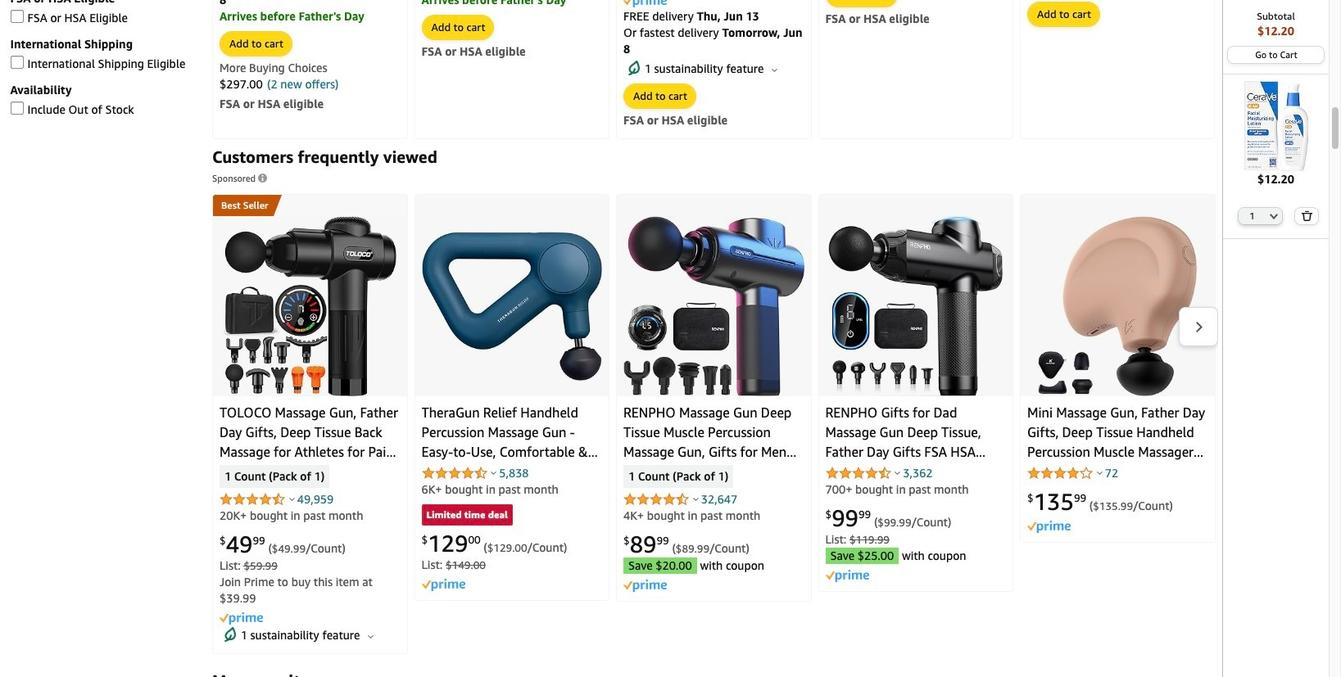 Task type: locate. For each thing, give the bounding box(es) containing it.
view next items image
[[1195, 321, 1204, 333]]

1 vertical spatial checkbox image
[[10, 102, 23, 115]]

cerave am facial moisturizing lotion with spf 30 | oil-free face moisturizer with spf | formulated with hyaluronic acid, niacinamide &amp; ceramides | non-comedogenic | broad spectrum sunscreen | 3 ounce image
[[1232, 81, 1322, 171]]

0 vertical spatial checkbox image
[[10, 56, 23, 69]]

or fastest delivery tomorrow, jun 8 element
[[624, 25, 803, 55]]

checkbox image
[[10, 56, 23, 69], [10, 102, 23, 115]]

1 horizontal spatial popover image
[[693, 498, 699, 502]]

amazon prime image for sponsored ad - renpho gifts for dad massage gun deep tissue, father day gifts fsa hsa eligible percussion muscle massage g... image
[[826, 571, 869, 583]]

1 vertical spatial popover image
[[289, 498, 295, 502]]

list
[[209, 194, 1219, 658]]

checkbox image
[[10, 10, 23, 23]]

popover image
[[895, 472, 901, 476], [289, 498, 295, 502]]

amazon prime image
[[624, 0, 667, 8], [1028, 522, 1071, 534], [826, 571, 869, 583], [422, 580, 465, 592], [624, 581, 667, 593], [220, 613, 263, 626]]

1 horizontal spatial popover image
[[895, 472, 901, 476]]

0 vertical spatial popover image
[[491, 472, 497, 476]]

amazon prime image for the sponsored ad - renpho massage gun deep tissue muscle percussion massage gun, gifts for men dad, fsa and hsa eligible power... image
[[624, 581, 667, 593]]

dropdown image
[[1271, 213, 1279, 219]]

None submit
[[1296, 208, 1319, 224]]

popover image
[[491, 472, 497, 476], [693, 498, 699, 502]]

0 horizontal spatial popover image
[[491, 472, 497, 476]]

group
[[213, 195, 273, 216]]

2 checkbox image from the top
[[10, 102, 23, 115]]

1 vertical spatial popover image
[[693, 498, 699, 502]]

sponsored ad - kigassenzio mini massage gun, father day gifts, deep tissue handheld percussion muscle massager gun for ath... image
[[1039, 216, 1198, 397]]



Task type: describe. For each thing, give the bounding box(es) containing it.
free delivery thu, jun 13 element
[[624, 9, 760, 23]]

1 checkbox image from the top
[[10, 56, 23, 69]]

sponsored ad - renpho massage gun deep tissue muscle percussion massage gun, gifts for men dad, fsa and hsa eligible power... image
[[624, 216, 805, 397]]

amazon prime image for sponsored ad - kigassenzio mini massage gun, father day gifts, deep tissue handheld percussion muscle massager gun for ath... image
[[1028, 522, 1071, 534]]

delete image
[[1302, 210, 1314, 221]]

sponsored ad - theragun relief handheld percussion massage gun - easy-to-use, comfortable & light personal massager for ev... image
[[422, 232, 603, 381]]

sponsored ad - renpho gifts for dad massage gun deep tissue, father day gifts fsa hsa eligible percussion muscle massage g... image
[[829, 216, 1004, 397]]

sponsored ad - toloco massage gun, father day gifts, deep tissue back massage for athletes for pain relief, percussion mas... image
[[224, 216, 397, 397]]

amazon prime image for 'sponsored ad - theragun relief handheld percussion massage gun - easy-to-use, comfortable & light personal massager for ev...' image
[[422, 580, 465, 592]]

0 vertical spatial popover image
[[895, 472, 901, 476]]

0 horizontal spatial popover image
[[289, 498, 295, 502]]

popover image for the sponsored ad - renpho massage gun deep tissue muscle percussion massage gun, gifts for men dad, fsa and hsa eligible power... image amazon prime image
[[693, 498, 699, 502]]

view sponsored information or leave ad feedback element
[[212, 169, 270, 187]]

popover image for 'sponsored ad - theragun relief handheld percussion massage gun - easy-to-use, comfortable & light personal massager for ev...' image amazon prime image
[[491, 472, 497, 476]]



Task type: vqa. For each thing, say whether or not it's contained in the screenshot.
bottommost Or $0.00 with a Prime membership
no



